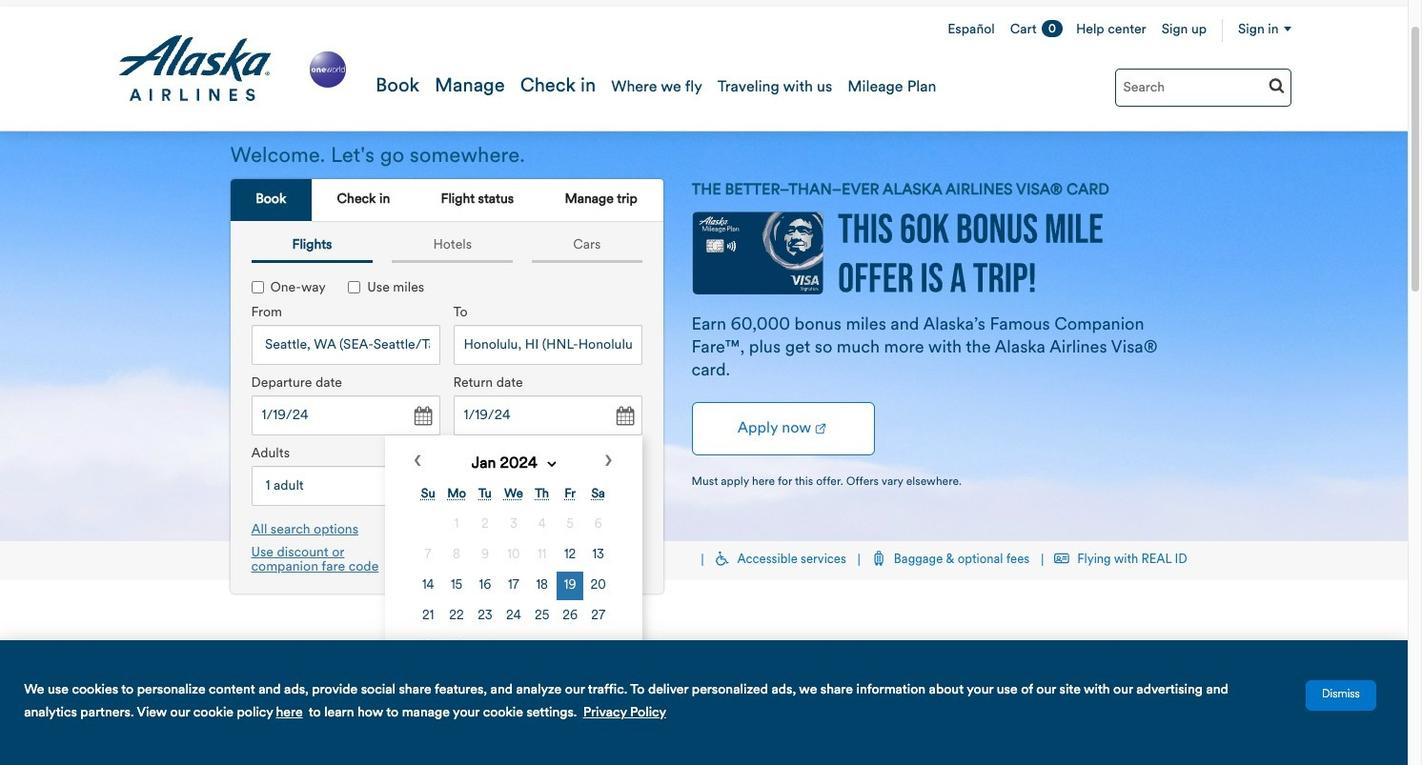 Task type: locate. For each thing, give the bounding box(es) containing it.
4 row from the top
[[415, 603, 612, 632]]

cell
[[443, 511, 470, 540], [472, 511, 498, 540], [500, 511, 527, 540], [529, 511, 555, 540], [557, 511, 583, 540], [585, 511, 612, 540], [415, 542, 441, 571], [443, 542, 470, 571], [472, 542, 498, 571], [500, 542, 527, 571], [529, 542, 555, 571], [557, 542, 583, 571], [585, 542, 612, 571], [415, 572, 441, 601], [443, 572, 470, 601], [472, 572, 498, 601], [500, 572, 527, 601], [529, 572, 555, 601], [557, 572, 583, 601], [585, 572, 612, 601], [415, 603, 441, 632], [443, 603, 470, 632], [472, 603, 498, 632], [500, 603, 527, 632], [529, 603, 555, 632], [557, 603, 583, 632], [585, 603, 612, 632], [415, 633, 441, 662], [443, 633, 470, 662], [472, 633, 498, 662], [500, 633, 527, 662]]

open datepicker image
[[409, 404, 435, 430], [611, 404, 637, 430]]

2 open datepicker image from the left
[[611, 404, 637, 430]]

1 horizontal spatial open datepicker image
[[611, 404, 637, 430]]

0 vertical spatial tab list
[[230, 179, 663, 222]]

form
[[237, 259, 649, 678]]

None text field
[[251, 325, 440, 366], [453, 325, 642, 366], [453, 396, 642, 436], [251, 325, 440, 366], [453, 325, 642, 366], [453, 396, 642, 436]]

cookieconsent dialog
[[0, 641, 1408, 766]]

1 vertical spatial tab list
[[242, 232, 652, 264]]

this 60k bonus mile offer is a trip. element
[[0, 132, 1408, 542]]

0 horizontal spatial open datepicker image
[[409, 404, 435, 430]]

None checkbox
[[251, 282, 264, 294], [348, 282, 361, 294], [251, 282, 264, 294], [348, 282, 361, 294]]

2 row from the top
[[415, 542, 612, 571]]

tab list
[[230, 179, 663, 222], [242, 232, 652, 264]]

oneworld logo image
[[306, 47, 350, 92]]

None text field
[[251, 396, 440, 436]]

search button image
[[1269, 77, 1285, 93]]

1 row from the top
[[415, 511, 612, 540]]

row
[[415, 511, 612, 540], [415, 542, 612, 571], [415, 572, 612, 601], [415, 603, 612, 632], [415, 633, 612, 662]]

alaska airlines logo image
[[117, 35, 272, 102]]

Search text field
[[1115, 69, 1291, 107]]

grid
[[413, 479, 614, 664]]



Task type: describe. For each thing, give the bounding box(es) containing it.
1 open datepicker image from the left
[[409, 404, 435, 430]]

the most care in the air starts here. element
[[230, 657, 659, 766]]

alaska airlines credit card. image
[[692, 212, 823, 305]]

5 row from the top
[[415, 633, 612, 662]]

this 60k bonus mile offer is a trip. image
[[838, 213, 1103, 293]]

3 row from the top
[[415, 572, 612, 601]]



Task type: vqa. For each thing, say whether or not it's contained in the screenshot.
Open datepicker icon to the bottom
no



